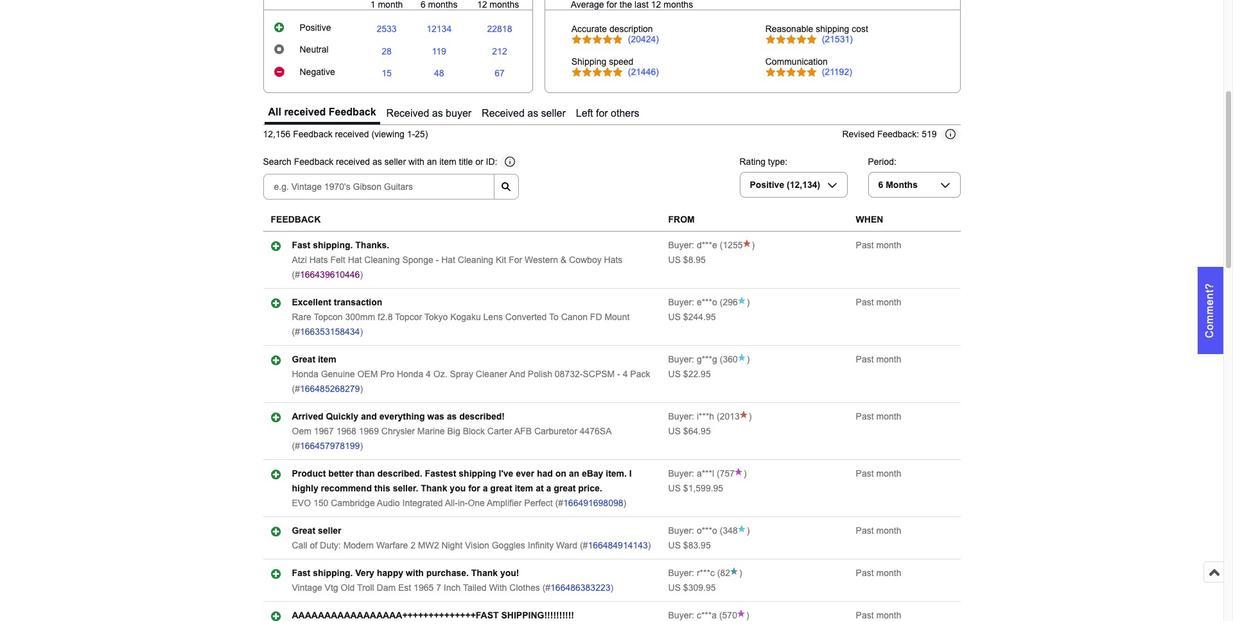 Task type: vqa. For each thing, say whether or not it's contained in the screenshot.
See
no



Task type: locate. For each thing, give the bounding box(es) containing it.
cleaning left kit
[[458, 255, 493, 265]]

select the feedback time period you want to see element
[[868, 157, 896, 167]]

buyer: up us $309.95
[[668, 568, 694, 579]]

6 month from the top
[[876, 526, 901, 536]]

4476sa
[[580, 427, 611, 437]]

1 horizontal spatial -
[[617, 369, 620, 380]]

cleaning down thanks.
[[364, 255, 400, 265]]

5 month from the top
[[876, 469, 901, 479]]

12,156
[[263, 129, 291, 139]]

at
[[536, 484, 544, 494]]

0 horizontal spatial for
[[468, 484, 480, 494]]

3 month from the top
[[876, 355, 901, 365]]

( for 1255
[[720, 240, 723, 251]]

buyer: i***h
[[668, 412, 714, 422]]

feedback left by buyer. element up us $1,599.95
[[668, 469, 714, 479]]

happy
[[377, 568, 403, 579]]

positive for positive
[[300, 23, 331, 33]]

) down 300mm
[[360, 327, 363, 337]]

received inside button
[[284, 106, 326, 117]]

300mm
[[345, 312, 375, 323]]

1 horizontal spatial cleaning
[[458, 255, 493, 265]]

7 past month from the top
[[856, 568, 901, 579]]

2 vertical spatial received
[[336, 157, 370, 167]]

( for 296
[[720, 297, 723, 308]]

0 horizontal spatial -
[[436, 255, 439, 265]]

item down ever on the bottom
[[515, 484, 533, 494]]

0 horizontal spatial received
[[386, 108, 429, 119]]

buyer: o***o
[[668, 526, 717, 536]]

0 vertical spatial item
[[439, 157, 456, 167]]

5 us from the top
[[668, 484, 681, 494]]

2 us from the top
[[668, 312, 681, 323]]

5 past from the top
[[856, 469, 874, 479]]

0 vertical spatial an
[[427, 157, 437, 167]]

(# inside the honda genuine oem pro honda 4 oz. spray cleaner and polish 08732-scpsm - 4 pack (#
[[292, 384, 300, 394]]

0 vertical spatial feedback
[[329, 106, 376, 117]]

past for ( 1255
[[856, 240, 874, 251]]

accurate description
[[571, 24, 653, 34]]

fast for fast shipping.  very happy with purchase.  thank you! vintage vtg old troll dam est 1965 7 inch tailed with clothes (# 166486383223 )
[[292, 568, 310, 579]]

1 horizontal spatial a
[[546, 484, 551, 494]]

0 vertical spatial shipping.
[[313, 240, 353, 251]]

evo
[[292, 498, 311, 509]]

positive inside positive (12,134) popup button
[[750, 180, 784, 190]]

) right 757
[[744, 469, 747, 479]]

1 vertical spatial item
[[318, 355, 336, 365]]

08732-
[[555, 369, 583, 380]]

1 buyer: from the top
[[668, 240, 694, 251]]

0 horizontal spatial hat
[[348, 255, 362, 265]]

0 horizontal spatial thank
[[421, 484, 447, 494]]

2 past from the top
[[856, 297, 874, 308]]

feedback left by buyer. element containing buyer: e***o
[[668, 297, 717, 308]]

1 horizontal spatial item
[[439, 157, 456, 167]]

( right a***l
[[717, 469, 720, 479]]

shipping up you
[[459, 469, 496, 479]]

5 past month from the top
[[856, 469, 901, 479]]

( for 2013
[[717, 412, 720, 422]]

positive down the select the type of feedback rating you want to see element
[[750, 180, 784, 190]]

past month element for 82
[[856, 568, 901, 579]]

a up the one
[[483, 484, 488, 494]]

shipping inside "product better than described. fastest shipping i've ever had on an ebay item. i highly recommend this seller. thank you for a great item at a great price. evo 150 cambridge audio integrated all-in-one amplifier perfect (# 166491698098 )"
[[459, 469, 496, 479]]

1968
[[336, 427, 356, 437]]

shipping. up felt
[[313, 240, 353, 251]]

1 4 from the left
[[426, 369, 431, 380]]

from
[[668, 215, 695, 225]]

(21446)
[[628, 67, 659, 77]]

2 past month element from the top
[[856, 297, 901, 308]]

past month element for 348
[[856, 526, 901, 536]]

hat right sponge
[[441, 255, 455, 265]]

feedback left by buyer. element containing buyer: a***l
[[668, 469, 714, 479]]

past month for 757
[[856, 469, 901, 479]]

polish
[[528, 369, 552, 380]]

as left buyer
[[432, 108, 443, 119]]

(# right ward
[[580, 541, 588, 551]]

1 horizontal spatial honda
[[397, 369, 423, 380]]

2 fast from the top
[[292, 568, 310, 579]]

3 buyer: from the top
[[668, 355, 694, 365]]

seller up duty:
[[318, 526, 341, 536]]

carburetor
[[534, 427, 577, 437]]

0 horizontal spatial great
[[490, 484, 512, 494]]

all received feedback button
[[264, 103, 380, 124]]

1 shipping. from the top
[[313, 240, 353, 251]]

(# right perfect
[[555, 498, 563, 509]]

us left $8.95
[[668, 255, 681, 265]]

) left 'us $83.95'
[[648, 541, 651, 551]]

aaaaaaaaaaaaaaaaa++++++++++++++fast shipping!!!!!!!!!!
[[292, 611, 574, 621]]

6 buyer: from the top
[[668, 526, 694, 536]]

e.g. Vintage 1970's Gibson Guitars text field
[[263, 174, 494, 200]]

item left title
[[439, 157, 456, 167]]

(# down oem
[[292, 441, 300, 452]]

28
[[382, 46, 392, 56]]

8 past month element from the top
[[856, 611, 901, 621]]

4 month from the top
[[876, 412, 901, 422]]

1 received from the left
[[386, 108, 429, 119]]

1 horizontal spatial seller
[[384, 157, 406, 167]]

purchase.
[[426, 568, 469, 579]]

1 horizontal spatial thank
[[471, 568, 498, 579]]

3 past month element from the top
[[856, 355, 901, 365]]

4 left 'oz.'
[[426, 369, 431, 380]]

buyer: left c***a
[[668, 611, 694, 621]]

for inside "product better than described. fastest shipping i've ever had on an ebay item. i highly recommend this seller. thank you for a great item at a great price. evo 150 cambridge audio integrated all-in-one amplifier perfect (# 166491698098 )"
[[468, 484, 480, 494]]

fast up vintage
[[292, 568, 310, 579]]

( right e***o
[[720, 297, 723, 308]]

vintage
[[292, 583, 322, 594]]

buyer: c***a
[[668, 611, 717, 621]]

1 a from the left
[[483, 484, 488, 494]]

2 4 from the left
[[623, 369, 628, 380]]

quickly
[[326, 412, 358, 422]]

(# up arrived
[[292, 384, 300, 394]]

1 great from the top
[[292, 355, 315, 365]]

buyer: for $8.95
[[668, 240, 694, 251]]

2 horizontal spatial seller
[[541, 108, 566, 119]]

1 horizontal spatial shipping
[[816, 24, 849, 34]]

great up amplifier
[[490, 484, 512, 494]]

feedback left by buyer. element containing buyer: g***g
[[668, 355, 717, 365]]

21446 ratings received on shipping speed. click to check average rating. element
[[628, 67, 659, 77]]

(#
[[292, 270, 300, 280], [292, 327, 300, 337], [292, 384, 300, 394], [292, 441, 300, 452], [555, 498, 563, 509], [580, 541, 588, 551], [542, 583, 550, 594]]

7 past month element from the top
[[856, 568, 901, 579]]

cowboy
[[569, 255, 602, 265]]

6 feedback left by buyer. element from the top
[[668, 526, 717, 536]]

feedback left by buyer. element containing buyer: i***h
[[668, 412, 714, 422]]

1 vertical spatial thank
[[471, 568, 498, 579]]

described.
[[377, 469, 422, 479]]

6 past month element from the top
[[856, 526, 901, 536]]

3 past from the top
[[856, 355, 874, 365]]

perfect
[[524, 498, 553, 509]]

1 vertical spatial feedback
[[293, 129, 332, 139]]

shipping. inside fast shipping.  very happy with purchase.  thank you! vintage vtg old troll dam est 1965 7 inch tailed with clothes (# 166486383223 )
[[313, 568, 353, 579]]

cambridge
[[331, 498, 375, 509]]

past for ( 360
[[856, 355, 874, 365]]

6 past from the top
[[856, 526, 874, 536]]

- right scpsm
[[617, 369, 620, 380]]

feedback for as
[[294, 157, 333, 167]]

(# down rare
[[292, 327, 300, 337]]

chrysler
[[381, 427, 415, 437]]

feedback left by buyer. element containing buyer: d***e
[[668, 240, 717, 251]]

1 vertical spatial great
[[292, 526, 315, 536]]

buyer: up us $244.95
[[668, 297, 694, 308]]

buyer: for $244.95
[[668, 297, 694, 308]]

a right at
[[546, 484, 551, 494]]

with
[[408, 157, 424, 167], [406, 568, 424, 579]]

buyer: up us $8.95
[[668, 240, 694, 251]]

received for 12,156
[[335, 129, 369, 139]]

1 cleaning from the left
[[364, 255, 400, 265]]

dam
[[377, 583, 396, 594]]

great
[[292, 355, 315, 365], [292, 526, 315, 536]]

us $1,599.95
[[668, 484, 723, 494]]

1 vertical spatial -
[[617, 369, 620, 380]]

1 month from the top
[[876, 240, 901, 251]]

( right o***o
[[720, 526, 723, 536]]

2 past month from the top
[[856, 297, 901, 308]]

2 great from the top
[[292, 526, 315, 536]]

( right g***g
[[720, 355, 723, 365]]

feedback left by buyer. element up us $244.95
[[668, 297, 717, 308]]

past month for 348
[[856, 526, 901, 536]]

0 vertical spatial for
[[596, 108, 608, 119]]

1 fast from the top
[[292, 240, 310, 251]]

6
[[878, 180, 883, 190]]

for right left
[[596, 108, 608, 119]]

(21192) button
[[822, 67, 852, 77]]

0 vertical spatial thank
[[421, 484, 447, 494]]

as left left
[[527, 108, 538, 119]]

0 vertical spatial -
[[436, 255, 439, 265]]

hats up 166439610446 link
[[309, 255, 328, 265]]

hat right felt
[[348, 255, 362, 265]]

feedback element
[[271, 215, 321, 225]]

1 vertical spatial with
[[406, 568, 424, 579]]

(# down atzi
[[292, 270, 300, 280]]

shipping speed
[[571, 56, 633, 67]]

honda down great item
[[292, 369, 318, 380]]

1 horizontal spatial hat
[[441, 255, 455, 265]]

feedback left by buyer. element up us $309.95
[[668, 568, 715, 579]]

thank down fastest
[[421, 484, 447, 494]]

8 feedback left by buyer. element from the top
[[668, 611, 717, 621]]

felt
[[330, 255, 345, 265]]

( for 360
[[720, 355, 723, 365]]

0 horizontal spatial seller
[[318, 526, 341, 536]]

accurate
[[571, 24, 607, 34]]

1 vertical spatial received
[[335, 129, 369, 139]]

( right c***a
[[719, 611, 722, 621]]

- right sponge
[[436, 255, 439, 265]]

an inside "product better than described. fastest shipping i've ever had on an ebay item. i highly recommend this seller. thank you for a great item at a great price. evo 150 cambridge audio integrated all-in-one amplifier perfect (# 166491698098 )"
[[569, 469, 579, 479]]

goggles
[[492, 541, 525, 551]]

0 vertical spatial seller
[[541, 108, 566, 119]]

troll
[[357, 583, 374, 594]]

) down the 'item.'
[[623, 498, 626, 509]]

(# inside "product better than described. fastest shipping i've ever had on an ebay item. i highly recommend this seller. thank you for a great item at a great price. evo 150 cambridge audio integrated all-in-one amplifier perfect (# 166491698098 )"
[[555, 498, 563, 509]]

past
[[856, 240, 874, 251], [856, 297, 874, 308], [856, 355, 874, 365], [856, 412, 874, 422], [856, 469, 874, 479], [856, 526, 874, 536], [856, 568, 874, 579], [856, 611, 874, 621]]

buyer: up 'us $83.95'
[[668, 526, 694, 536]]

4 past from the top
[[856, 412, 874, 422]]

integrated
[[402, 498, 443, 509]]

1 horizontal spatial an
[[569, 469, 579, 479]]

great up call
[[292, 526, 315, 536]]

feedback left by buyer. element up $8.95
[[668, 240, 717, 251]]

seller inside great seller call of duty: modern warfare 2 mw2 night vision goggles infinity ward (# 166484914143 )
[[318, 526, 341, 536]]

with up 1965 on the bottom
[[406, 568, 424, 579]]

received as seller
[[482, 108, 566, 119]]

product
[[292, 469, 326, 479]]

1-
[[407, 129, 415, 139]]

an right on
[[569, 469, 579, 479]]

great for great seller call of duty: modern warfare 2 mw2 night vision goggles infinity ward (# 166484914143 )
[[292, 526, 315, 536]]

carter
[[487, 427, 512, 437]]

us down buyer: a***l
[[668, 484, 681, 494]]

for up the one
[[468, 484, 480, 494]]

0 vertical spatial fast
[[292, 240, 310, 251]]

feedback left by buyer. element for $8.95
[[668, 240, 717, 251]]

21531 ratings received on reasonable shipping cost. click to check average rating. element
[[822, 34, 853, 44]]

with down 25)
[[408, 157, 424, 167]]

1 vertical spatial an
[[569, 469, 579, 479]]

2 buyer: from the top
[[668, 297, 694, 308]]

received down "12,156 feedback received (viewing 1-25)"
[[336, 157, 370, 167]]

0 vertical spatial great
[[292, 355, 315, 365]]

1 us from the top
[[668, 255, 681, 265]]

buyer: for $1,599.95
[[668, 469, 694, 479]]

5 buyer: from the top
[[668, 469, 694, 479]]

received up 1-
[[386, 108, 429, 119]]

us left $83.95
[[668, 541, 681, 551]]

thank inside fast shipping.  very happy with purchase.  thank you! vintage vtg old troll dam est 1965 7 inch tailed with clothes (# 166486383223 )
[[471, 568, 498, 579]]

item up genuine
[[318, 355, 336, 365]]

4 past month from the top
[[856, 412, 901, 422]]

one
[[468, 498, 485, 509]]

buyer: for $83.95
[[668, 526, 694, 536]]

) up the transaction on the left top of page
[[360, 270, 363, 280]]

product better than described. fastest shipping i've ever had on an ebay item. i highly recommend this seller. thank you for a great item at a great price. element
[[292, 469, 632, 494]]

received right all
[[284, 106, 326, 117]]

8 past from the top
[[856, 611, 874, 621]]

7 month from the top
[[876, 568, 901, 579]]

ever
[[516, 469, 534, 479]]

( right r***c
[[717, 568, 720, 579]]

2 great from the left
[[554, 484, 576, 494]]

shipping. up vtg
[[313, 568, 353, 579]]

fd
[[590, 312, 602, 323]]

( 360
[[717, 355, 738, 365]]

feedback up "12,156 feedback received (viewing 1-25)"
[[329, 106, 376, 117]]

4 us from the top
[[668, 427, 681, 437]]

great down the 166353158434
[[292, 355, 315, 365]]

feedback left by buyer. element containing buyer: o***o
[[668, 526, 717, 536]]

2 vertical spatial feedback
[[294, 157, 333, 167]]

3 us from the top
[[668, 369, 681, 380]]

22818
[[487, 24, 512, 34]]

inch
[[444, 583, 461, 594]]

( for 348
[[720, 526, 723, 536]]

us down buyer: i***h
[[668, 427, 681, 437]]

1 horizontal spatial for
[[596, 108, 608, 119]]

2 horizontal spatial item
[[515, 484, 533, 494]]

past month element for 1255
[[856, 240, 901, 251]]

1 vertical spatial for
[[468, 484, 480, 494]]

great
[[490, 484, 512, 494], [554, 484, 576, 494]]

5 past month element from the top
[[856, 469, 901, 479]]

1 vertical spatial shipping
[[459, 469, 496, 479]]

when element
[[856, 215, 883, 225]]

) right '1255'
[[752, 240, 755, 251]]

item inside "product better than described. fastest shipping i've ever had on an ebay item. i highly recommend this seller. thank you for a great item at a great price. evo 150 cambridge audio integrated all-in-one amplifier perfect (# 166491698098 )"
[[515, 484, 533, 494]]

us for us $64.95
[[668, 427, 681, 437]]

feedback down the all received feedback button
[[293, 129, 332, 139]]

( 757
[[714, 469, 735, 479]]

1 feedback left by buyer. element from the top
[[668, 240, 717, 251]]

3 feedback left by buyer. element from the top
[[668, 355, 717, 365]]

1 horizontal spatial hats
[[604, 255, 623, 265]]

( right d***e
[[720, 240, 723, 251]]

1 vertical spatial positive
[[750, 180, 784, 190]]

comment? link
[[1198, 267, 1223, 354]]

feedback left by buyer. element for $244.95
[[668, 297, 717, 308]]

4 left the pack
[[623, 369, 628, 380]]

0 horizontal spatial hats
[[309, 255, 328, 265]]

1 horizontal spatial 4
[[623, 369, 628, 380]]

) down 166484914143 link
[[610, 583, 613, 594]]

3 past month from the top
[[856, 355, 901, 365]]

fast up atzi
[[292, 240, 310, 251]]

1 past from the top
[[856, 240, 874, 251]]

positive for positive (12,134)
[[750, 180, 784, 190]]

d***e
[[697, 240, 717, 251]]

genuine
[[321, 369, 355, 380]]

shipping left "cost"
[[816, 24, 849, 34]]

feedback right search
[[294, 157, 333, 167]]

6 us from the top
[[668, 541, 681, 551]]

166485268279 )
[[300, 384, 363, 394]]

past month for 82
[[856, 568, 901, 579]]

feedback left by buyer. element up us $22.95 on the right of page
[[668, 355, 717, 365]]

seller left left
[[541, 108, 566, 119]]

2 month from the top
[[876, 297, 901, 308]]

1 past month from the top
[[856, 240, 901, 251]]

1 horizontal spatial great
[[554, 484, 576, 494]]

thanks.
[[355, 240, 389, 251]]

4 buyer: from the top
[[668, 412, 694, 422]]

0 vertical spatial received
[[284, 106, 326, 117]]

hats right cowboy in the top of the page
[[604, 255, 623, 265]]

0 vertical spatial with
[[408, 157, 424, 167]]

us left $22.95 on the right bottom of page
[[668, 369, 681, 380]]

2 feedback left by buyer. element from the top
[[668, 297, 717, 308]]

cleaner
[[476, 369, 507, 380]]

-
[[436, 255, 439, 265], [617, 369, 620, 380]]

us $8.95
[[668, 255, 706, 265]]

month for ( 360
[[876, 355, 901, 365]]

great down on
[[554, 484, 576, 494]]

past month element
[[856, 240, 901, 251], [856, 297, 901, 308], [856, 355, 901, 365], [856, 412, 901, 422], [856, 469, 901, 479], [856, 526, 901, 536], [856, 568, 901, 579], [856, 611, 901, 621]]

1 hats from the left
[[309, 255, 328, 265]]

c***a
[[697, 611, 717, 621]]

( for 757
[[717, 469, 720, 479]]

past month
[[856, 240, 901, 251], [856, 297, 901, 308], [856, 355, 901, 365], [856, 412, 901, 422], [856, 469, 901, 479], [856, 526, 901, 536], [856, 568, 901, 579], [856, 611, 901, 621]]

4 feedback left by buyer. element from the top
[[668, 412, 714, 422]]

arrived quickly and everything was as described! element
[[292, 412, 505, 422]]

feedback left by buyer. element up 'us $83.95'
[[668, 526, 717, 536]]

positive (12,134)
[[750, 180, 820, 190]]

5 feedback left by buyer. element from the top
[[668, 469, 714, 479]]

0 horizontal spatial a
[[483, 484, 488, 494]]

an down 25)
[[427, 157, 437, 167]]

2 shipping. from the top
[[313, 568, 353, 579]]

2 vertical spatial seller
[[318, 526, 341, 536]]

left for others
[[576, 108, 639, 119]]

mw2
[[418, 541, 439, 551]]

from element
[[668, 215, 695, 225]]

6 months
[[878, 180, 918, 190]]

buyer: up us $1,599.95
[[668, 469, 694, 479]]

$22.95
[[683, 369, 711, 380]]

with inside fast shipping.  very happy with purchase.  thank you! vintage vtg old troll dam est 1965 7 inch tailed with clothes (# 166486383223 )
[[406, 568, 424, 579]]

(# inside fast shipping.  very happy with purchase.  thank you! vintage vtg old troll dam est 1965 7 inch tailed with clothes (# 166486383223 )
[[542, 583, 550, 594]]

pack
[[630, 369, 650, 380]]

1 vertical spatial shipping.
[[313, 568, 353, 579]]

fast inside fast shipping.  very happy with purchase.  thank you! vintage vtg old troll dam est 1965 7 inch tailed with clothes (# 166486383223 )
[[292, 568, 310, 579]]

past month for 2013
[[856, 412, 901, 422]]

) right 296
[[747, 297, 750, 308]]

2 hats from the left
[[604, 255, 623, 265]]

67 button
[[495, 68, 505, 78]]

166484914143 link
[[588, 541, 648, 551]]

feedback left by buyer. element down us $309.95
[[668, 611, 717, 621]]

us
[[668, 255, 681, 265], [668, 312, 681, 323], [668, 369, 681, 380], [668, 427, 681, 437], [668, 484, 681, 494], [668, 541, 681, 551], [668, 583, 681, 594]]

past month for 1255
[[856, 240, 901, 251]]

0 horizontal spatial item
[[318, 355, 336, 365]]

0 horizontal spatial cleaning
[[364, 255, 400, 265]]

2 vertical spatial item
[[515, 484, 533, 494]]

1 horizontal spatial positive
[[750, 180, 784, 190]]

2 a from the left
[[546, 484, 551, 494]]

166485268279
[[300, 384, 360, 394]]

feedback left by buyer. element
[[668, 240, 717, 251], [668, 297, 717, 308], [668, 355, 717, 365], [668, 412, 714, 422], [668, 469, 714, 479], [668, 526, 717, 536], [668, 568, 715, 579], [668, 611, 717, 621]]

us down buyer: e***o
[[668, 312, 681, 323]]

past month for 296
[[856, 297, 901, 308]]

1 horizontal spatial received
[[482, 108, 525, 119]]

( right i***h
[[717, 412, 720, 422]]

tokyo
[[424, 312, 448, 323]]

id:
[[486, 157, 497, 167]]

1 great from the left
[[490, 484, 512, 494]]

1 vertical spatial fast
[[292, 568, 310, 579]]

feedback left by buyer. element containing buyer: r***c
[[668, 568, 715, 579]]

$83.95
[[683, 541, 711, 551]]

) right 2013
[[749, 412, 752, 422]]

7 buyer: from the top
[[668, 568, 694, 579]]

received left (viewing
[[335, 129, 369, 139]]

166353158434
[[300, 327, 360, 337]]

positive up 'neutral'
[[300, 23, 331, 33]]

received as buyer button
[[383, 103, 475, 124]]

2 received from the left
[[482, 108, 525, 119]]

feedback for (viewing
[[293, 129, 332, 139]]

20424 ratings received on accurate description. click to check average rating. element
[[628, 34, 659, 44]]

(# right clothes
[[542, 583, 550, 594]]

thank up tailed
[[471, 568, 498, 579]]

received down 67 button
[[482, 108, 525, 119]]

21192 ratings received on communication. click to check average rating. element
[[822, 67, 852, 77]]

4 past month element from the top
[[856, 412, 901, 422]]

6 past month from the top
[[856, 526, 901, 536]]

7 past from the top
[[856, 568, 874, 579]]

0 horizontal spatial shipping
[[459, 469, 496, 479]]

0 horizontal spatial honda
[[292, 369, 318, 380]]

0 horizontal spatial 4
[[426, 369, 431, 380]]

&
[[561, 255, 567, 265]]

7 us from the top
[[668, 583, 681, 594]]

1 vertical spatial seller
[[384, 157, 406, 167]]

feedback left by buyer. element containing buyer: c***a
[[668, 611, 717, 621]]

description
[[609, 24, 653, 34]]

all received feedback
[[268, 106, 376, 117]]

buyer: for $64.95
[[668, 412, 694, 422]]

7 feedback left by buyer. element from the top
[[668, 568, 715, 579]]

1 past month element from the top
[[856, 240, 901, 251]]

seller down (viewing
[[384, 157, 406, 167]]

rare topcon 300mm f2.8 topcor tokyo kogaku lens converted to canon fd mount (#
[[292, 312, 630, 337]]

166439610446 )
[[300, 270, 363, 280]]

(21192)
[[822, 67, 852, 77]]

(# inside the oem 1967 1968 1969 chrysler marine big block carter afb carburetor 4476sa (#
[[292, 441, 300, 452]]

0 vertical spatial positive
[[300, 23, 331, 33]]

fast
[[292, 240, 310, 251], [292, 568, 310, 579]]

great inside great seller call of duty: modern warfare 2 mw2 night vision goggles infinity ward (# 166484914143 )
[[292, 526, 315, 536]]

month for ( 1255
[[876, 240, 901, 251]]

0 horizontal spatial positive
[[300, 23, 331, 33]]

when
[[856, 215, 883, 225]]



Task type: describe. For each thing, give the bounding box(es) containing it.
revised feedback: 519
[[842, 129, 937, 140]]

feedback left by buyer. element for $64.95
[[668, 412, 714, 422]]

us $244.95
[[668, 312, 716, 323]]

$8.95
[[683, 255, 706, 265]]

8 past month from the top
[[856, 611, 901, 621]]

past for ( 82
[[856, 568, 874, 579]]

2 honda from the left
[[397, 369, 423, 380]]

25)
[[415, 129, 428, 139]]

afb
[[514, 427, 532, 437]]

received for search
[[336, 157, 370, 167]]

seller.
[[393, 484, 418, 494]]

2 hat from the left
[[441, 255, 455, 265]]

( 570
[[717, 611, 737, 621]]

519
[[922, 129, 937, 140]]

title
[[459, 157, 473, 167]]

month for ( 757
[[876, 469, 901, 479]]

28 button
[[382, 46, 392, 56]]

i
[[629, 469, 632, 479]]

12,156 feedback received (viewing 1-25)
[[263, 129, 428, 139]]

kit
[[496, 255, 506, 265]]

(viewing
[[371, 129, 404, 139]]

feedback left by buyer. element for $22.95
[[668, 355, 717, 365]]

1 honda from the left
[[292, 369, 318, 380]]

lens
[[483, 312, 503, 323]]

us for us $8.95
[[668, 255, 681, 265]]

audio
[[377, 498, 400, 509]]

( 348
[[717, 526, 738, 536]]

1 hat from the left
[[348, 255, 362, 265]]

0 horizontal spatial an
[[427, 157, 437, 167]]

8 buyer: from the top
[[668, 611, 694, 621]]

us for us $309.95
[[668, 583, 681, 594]]

us $309.95
[[668, 583, 716, 594]]

month for ( 82
[[876, 568, 901, 579]]

) right 348
[[747, 526, 750, 536]]

(# inside 'rare topcon 300mm f2.8 topcor tokyo kogaku lens converted to canon fd mount (#'
[[292, 327, 300, 337]]

western
[[525, 255, 558, 265]]

us for us $22.95
[[668, 369, 681, 380]]

) inside fast shipping.  very happy with purchase.  thank you! vintage vtg old troll dam est 1965 7 inch tailed with clothes (# 166486383223 )
[[610, 583, 613, 594]]

past month for 360
[[856, 355, 901, 365]]

past for ( 296
[[856, 297, 874, 308]]

us $83.95
[[668, 541, 711, 551]]

82
[[720, 568, 730, 579]]

than
[[356, 469, 375, 479]]

all-
[[445, 498, 458, 509]]

$64.95
[[683, 427, 711, 437]]

a***l
[[697, 469, 714, 479]]

ebay
[[582, 469, 603, 479]]

great seller element
[[292, 526, 341, 536]]

of
[[310, 541, 317, 551]]

price.
[[578, 484, 602, 494]]

past month element for 360
[[856, 355, 901, 365]]

for inside button
[[596, 108, 608, 119]]

feedback left by buyer. element for $309.95
[[668, 568, 715, 579]]

8 month from the top
[[876, 611, 901, 621]]

166439610446 link
[[300, 270, 360, 280]]

fast shipping. thanks. element
[[292, 240, 389, 251]]

166486383223
[[550, 583, 610, 594]]

1967
[[314, 427, 334, 437]]

- inside the honda genuine oem pro honda 4 oz. spray cleaner and polish 08732-scpsm - 4 pack (#
[[617, 369, 620, 380]]

) right 360
[[747, 355, 750, 365]]

everything
[[379, 412, 425, 422]]

166457978199 )
[[300, 441, 363, 452]]

) right 570
[[746, 611, 749, 621]]

fast shipping. thanks.
[[292, 240, 389, 251]]

) right 82
[[739, 568, 742, 579]]

(# inside atzi hats felt hat cleaning sponge - hat cleaning kit for western & cowboy hats (#
[[292, 270, 300, 280]]

(21446) button
[[628, 67, 659, 77]]

spray
[[450, 369, 473, 380]]

excellent
[[292, 297, 331, 308]]

est
[[398, 583, 411, 594]]

clothes
[[509, 583, 540, 594]]

67
[[495, 68, 505, 78]]

past month element for 757
[[856, 469, 901, 479]]

night
[[441, 541, 462, 551]]

was
[[427, 412, 444, 422]]

2 cleaning from the left
[[458, 255, 493, 265]]

old
[[341, 583, 355, 594]]

buyer: g***g
[[668, 355, 717, 365]]

us for us $83.95
[[668, 541, 681, 551]]

month for ( 2013
[[876, 412, 901, 422]]

feedback
[[271, 215, 321, 225]]

(# inside great seller call of duty: modern warfare 2 mw2 night vision goggles infinity ward (# 166484914143 )
[[580, 541, 588, 551]]

12134 button
[[427, 24, 452, 34]]

received for received as buyer
[[386, 108, 429, 119]]

166457978199 link
[[300, 441, 360, 452]]

as up e.g. vintage 1970's gibson guitars text field
[[372, 157, 382, 167]]

shipping. for thanks.
[[313, 240, 353, 251]]

past for ( 348
[[856, 526, 874, 536]]

month for ( 296
[[876, 297, 901, 308]]

great item element
[[292, 355, 336, 365]]

pro
[[380, 369, 394, 380]]

revised
[[842, 129, 875, 140]]

kogaku
[[450, 312, 481, 323]]

tailed
[[463, 583, 486, 594]]

past month element for 296
[[856, 297, 901, 308]]

fast shipping.  very happy with purchase.  thank you! element
[[292, 568, 519, 579]]

buyer: e***o
[[668, 297, 717, 308]]

us for us $244.95
[[668, 312, 681, 323]]

past for ( 757
[[856, 469, 874, 479]]

) down 1969
[[360, 441, 363, 452]]

aaaaaaaaaaaaaaaaa++++++++++++++fast shipping!!!!!!!!!! element
[[292, 611, 574, 621]]

) down oem
[[360, 384, 363, 394]]

past for ( 2013
[[856, 412, 874, 422]]

modern
[[343, 541, 374, 551]]

feedback:
[[877, 129, 919, 140]]

e***o
[[697, 297, 717, 308]]

oz.
[[433, 369, 447, 380]]

type:
[[768, 157, 788, 167]]

excellent transaction element
[[292, 297, 382, 308]]

166353158434 link
[[300, 327, 360, 337]]

fast for fast shipping. thanks.
[[292, 240, 310, 251]]

) inside great seller call of duty: modern warfare 2 mw2 night vision goggles infinity ward (# 166484914143 )
[[648, 541, 651, 551]]

shipping
[[571, 56, 606, 67]]

or
[[475, 157, 483, 167]]

select the type of feedback rating you want to see element
[[740, 157, 788, 167]]

buyer: for $22.95
[[668, 355, 694, 365]]

as up big
[[447, 412, 457, 422]]

aaaaaaaaaaaaaaaaa++++++++++++++fast
[[292, 611, 499, 621]]

rating
[[740, 157, 766, 167]]

arrived
[[292, 412, 323, 422]]

us for us $1,599.95
[[668, 484, 681, 494]]

( for 82
[[717, 568, 720, 579]]

seller inside button
[[541, 108, 566, 119]]

shipping!!!!!!!!!!
[[501, 611, 574, 621]]

you
[[450, 484, 466, 494]]

feedback inside the all received feedback button
[[329, 106, 376, 117]]

received for received as seller
[[482, 108, 525, 119]]

buyer: for $309.95
[[668, 568, 694, 579]]

thank inside "product better than described. fastest shipping i've ever had on an ebay item. i highly recommend this seller. thank you for a great item at a great price. evo 150 cambridge audio integrated all-in-one amplifier perfect (# 166491698098 )"
[[421, 484, 447, 494]]

15
[[382, 68, 392, 78]]

item.
[[606, 469, 627, 479]]

great for great item
[[292, 355, 315, 365]]

buyer: d***e
[[668, 240, 717, 251]]

big
[[447, 427, 460, 437]]

better
[[328, 469, 353, 479]]

cost
[[852, 24, 868, 34]]

0 vertical spatial shipping
[[816, 24, 849, 34]]

- inside atzi hats felt hat cleaning sponge - hat cleaning kit for western & cowboy hats (#
[[436, 255, 439, 265]]

i've
[[499, 469, 513, 479]]

us $22.95
[[668, 369, 711, 380]]

feedback left by buyer. element for $1,599.95
[[668, 469, 714, 479]]

shipping. for very
[[313, 568, 353, 579]]

( for 570
[[719, 611, 722, 621]]

period:
[[868, 157, 896, 167]]

search feedback received as seller with an item title or id:
[[263, 157, 497, 167]]

past month element for 2013
[[856, 412, 901, 422]]

buyer
[[446, 108, 471, 119]]

(20424)
[[628, 34, 659, 44]]

2
[[410, 541, 415, 551]]

highly
[[292, 484, 318, 494]]

month for ( 348
[[876, 526, 901, 536]]

canon
[[561, 312, 588, 323]]

2533 button
[[377, 24, 397, 34]]

reasonable shipping cost
[[765, 24, 868, 34]]

very
[[355, 568, 374, 579]]

) inside "product better than described. fastest shipping i've ever had on an ebay item. i highly recommend this seller. thank you for a great item at a great price. evo 150 cambridge audio integrated all-in-one amplifier perfect (# 166491698098 )"
[[623, 498, 626, 509]]

others
[[611, 108, 639, 119]]

feedback left by buyer. element for $83.95
[[668, 526, 717, 536]]



